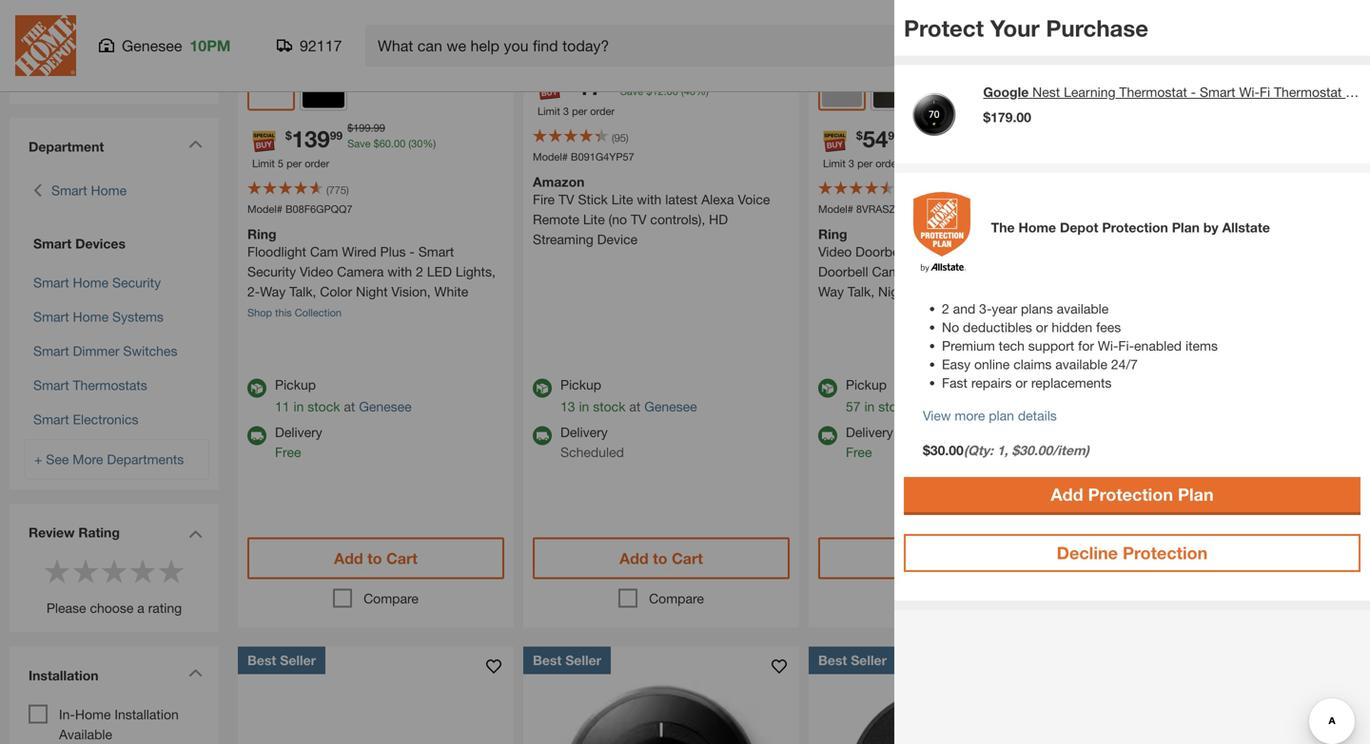 Task type: vqa. For each thing, say whether or not it's contained in the screenshot.
the bottommost "350"
no



Task type: describe. For each thing, give the bounding box(es) containing it.
satin nickel image
[[822, 67, 862, 107]]

this inside ring floodlight cam wired plus - smart security video camera with 2 led lights, 2-way talk, color night vision, white shop this collection
[[275, 307, 292, 319]]

%) for save $ 12 . 00 ( 40 %) limit 3 per order
[[696, 85, 709, 98]]

smart thermostats link
[[33, 378, 147, 393]]

polished steel image
[[1159, 66, 1201, 108]]

1 horizontal spatial model#
[[533, 151, 568, 163]]

$ inside $ 54 99
[[856, 129, 863, 142]]

smart electronics
[[33, 412, 138, 428]]

available for pickup image
[[533, 379, 552, 398]]

smart home security link
[[33, 275, 161, 291]]

1 vertical spatial tv
[[631, 212, 647, 227]]

fi
[[1331, 283, 1342, 299]]

shop all
[[968, 50, 1025, 68]]

nest
[[1104, 283, 1131, 299]]

$ left 30
[[374, 137, 379, 150]]

in-
[[59, 707, 75, 723]]

13
[[560, 399, 575, 415]]

00 inside $ 199 . 99 save $ 60 . 00 ( 30 %) limit 5 per order
[[394, 137, 406, 150]]

2- inside ring floodlight cam wired plus - smart security video camera with 2 led lights, 2-way talk, color night vision, white shop this collection
[[247, 284, 260, 300]]

smart for smart electronics
[[33, 412, 69, 428]]

2736
[[900, 184, 923, 196]]

smart home
[[51, 183, 127, 198]]

nickel
[[991, 284, 1027, 300]]

free for 139
[[275, 445, 301, 461]]

pickup 57 in stock at genesee
[[846, 377, 983, 415]]

99 for 139
[[330, 129, 343, 142]]

2 horizontal spatial per
[[857, 157, 873, 170]]

nest learning thermostat - smart wi-fi thermostat - stainless steel link
[[1104, 266, 1361, 321]]

fire tv stick lite with latest alexa voice remote lite (no tv controls), hd streaming device image
[[523, 0, 799, 54]]

( right 70 on the right
[[1265, 157, 1267, 170]]

model# b08f6gpqq7
[[247, 203, 352, 216]]

2- inside "ring video doorbell - smart wireless wifi doorbell camera with built-in battery, 2- way talk, night vision, satin nickel"
[[1046, 264, 1059, 280]]

delivery for 54
[[846, 425, 893, 441]]

in for pickup 11 in stock at genesee
[[293, 399, 304, 415]]

( up b08f6gpqq7
[[326, 184, 329, 196]]

wi-
[[1310, 283, 1331, 299]]

compare for pickup 11 in stock at genesee
[[364, 591, 419, 607]]

me button
[[1217, 23, 1278, 69]]

4 add from the left
[[1190, 550, 1219, 568]]

wifi
[[1011, 244, 1037, 260]]

cam
[[310, 244, 338, 260]]

plus
[[380, 244, 406, 260]]

shop this collection link for security
[[247, 307, 342, 319]]

$ 199 . 99 save $ 60 . 00 ( 30 %) limit 5 per order
[[252, 122, 436, 170]]

dimmer
[[73, 343, 119, 359]]

(no
[[609, 212, 627, 227]]

nest learning thermostat - smart wi-fi thermostat - mirror black image
[[523, 647, 799, 745]]

shop inside nest learning thermostat - smart wi-fi thermostat - stainless steel shop this collection
[[1104, 326, 1128, 338]]

smart inside nest learning thermostat - smart wi-fi thermostat - stainless steel shop this collection
[[1271, 283, 1307, 299]]

stainless steel image
[[1107, 67, 1147, 107]]

home for smart home systems
[[73, 309, 109, 325]]

2 star symbol image from the left
[[71, 558, 100, 586]]

battery,
[[997, 264, 1042, 280]]

2 horizontal spatial limit
[[823, 157, 846, 170]]

3 best from the left
[[818, 653, 847, 669]]

smart dimmer switches
[[33, 343, 177, 359]]

show unavailable products link
[[59, 47, 166, 82]]

5 star symbol image from the left
[[157, 558, 186, 586]]

seller for nest learning thermostat - smart wi-fi thermostat - mirror black image
[[565, 653, 601, 669]]

0 vertical spatial installation
[[29, 668, 99, 684]]

775
[[329, 184, 346, 196]]

please
[[46, 601, 86, 617]]

amazon
[[533, 174, 585, 190]]

controls),
[[650, 212, 705, 227]]

see
[[46, 452, 69, 468]]

0 vertical spatial lite
[[612, 192, 633, 207]]

products
[[59, 67, 113, 82]]

- inside "ring video doorbell - smart wireless wifi doorbell camera with built-in battery, 2- way talk, night vision, satin nickel"
[[909, 244, 914, 260]]

per inside save $ 12 . 00 ( 40 %) limit 3 per order
[[572, 105, 587, 118]]

limit 3 per order
[[823, 157, 900, 170]]

pickup 13 in stock at genesee
[[560, 377, 697, 415]]

cart for pickup 11 in stock at genesee
[[386, 550, 418, 568]]

pickup inside "pickup 13 in stock at genesee"
[[560, 377, 601, 393]]

collection inside nest learning thermostat - smart wi-fi thermostat - stainless steel shop this collection
[[1151, 326, 1198, 338]]

%) inside $ 199 . 99 save $ 60 . 00 ( 30 %) limit 5 per order
[[423, 137, 436, 150]]

a
[[137, 601, 144, 617]]

smart inside "ring video doorbell - smart wireless wifi doorbell camera with built-in battery, 2- way talk, night vision, satin nickel"
[[918, 244, 954, 260]]

( up b091g4yp57
[[612, 132, 614, 144]]

with inside amazon fire tv stick lite with latest alexa voice remote lite (no tv controls), hd streaming device
[[637, 192, 662, 207]]

$ inside save $ 12 . 00 ( 40 %) limit 3 per order
[[646, 85, 652, 98]]

thermostats
[[73, 378, 147, 393]]

. left 30
[[391, 137, 394, 150]]

30
[[411, 137, 423, 150]]

( inside save $ 12 . 00 ( 40 %) limit 3 per order
[[681, 85, 684, 98]]

17
[[577, 73, 603, 100]]

at inside "pickup 13 in stock at genesee"
[[629, 399, 641, 415]]

3 inside save $ 12 . 00 ( 40 %) limit 3 per order
[[563, 105, 569, 118]]

available shipping image for 54
[[818, 427, 837, 446]]

department
[[29, 139, 104, 155]]

nest learning thermostat - smart wi-fi thermostat - stainless steel image
[[1094, 0, 1370, 54]]

to for 11 in stock
[[367, 550, 382, 568]]

best for nest learning thermostat - smart wi-fi thermostat - mirror black image
[[533, 653, 562, 669]]

genesee for pickup 57 in stock at genesee
[[930, 399, 983, 415]]

save for save $ 12 . 00 ( 40 %) limit 3 per order
[[620, 85, 643, 98]]

11
[[275, 399, 290, 415]]

model# for 139
[[247, 203, 282, 216]]

learning
[[1135, 283, 1187, 299]]

2
[[416, 264, 423, 280]]

available for pickup image for 54
[[818, 379, 837, 398]]

unavailable
[[96, 47, 166, 62]]

smart dimmer switches link
[[33, 343, 177, 359]]

available shipping image for 139
[[247, 427, 266, 446]]

8vrasz-
[[856, 203, 900, 216]]

genesee for pickup 13 in stock at genesee
[[644, 399, 697, 415]]

smart thermostats
[[33, 378, 147, 393]]

show unavailable products
[[59, 47, 166, 82]]

sen0
[[900, 203, 926, 216]]

stainless
[[1184, 303, 1238, 319]]

outdoor 4 (4th gen) wireless outdoor smart home security camera system with 5 cameras, up to 2-year battery life (black) image
[[238, 647, 514, 745]]

. right $ 139 99
[[371, 122, 374, 134]]

add for 11 in stock
[[334, 550, 363, 568]]

in-home installation available
[[59, 707, 179, 743]]

0 horizontal spatial security
[[112, 275, 161, 291]]

1 vertical spatial lite
[[583, 212, 605, 227]]

availability
[[29, 8, 97, 23]]

3 best seller from the left
[[818, 653, 887, 669]]

1 vertical spatial doorbell
[[818, 264, 868, 280]]

add to cart for 13 in stock
[[620, 550, 703, 568]]

%) for save $ 70 . 00 ( 28 %)
[[1279, 157, 1292, 170]]

availability link
[[19, 0, 209, 40]]

genesee link for 139
[[359, 399, 412, 415]]

cart for pickup 57 in stock at genesee
[[957, 550, 988, 568]]

brass image
[[1264, 66, 1305, 108]]

0 horizontal spatial thermostat
[[1104, 303, 1172, 319]]

genesee link for 54
[[930, 399, 983, 415]]

0 vertical spatial doorbell
[[855, 244, 906, 260]]

home for smart home security
[[73, 275, 109, 291]]

at for 139
[[344, 399, 355, 415]]

4 add to cart button from the left
[[1104, 538, 1361, 580]]

genesee 10pm
[[122, 37, 231, 55]]

stock for 139
[[308, 399, 340, 415]]

video inside "ring video doorbell - smart wireless wifi doorbell camera with built-in battery, 2- way talk, night vision, satin nickel"
[[818, 244, 852, 260]]

streaming
[[533, 232, 594, 247]]

shop inside ring floodlight cam wired plus - smart security video camera with 2 led lights, 2-way talk, color night vision, white shop this collection
[[247, 307, 272, 319]]

hd
[[709, 212, 728, 227]]

available for pickup image for 139
[[247, 379, 266, 398]]

) for ( 775 )
[[346, 184, 349, 196]]

nest learning thermostat - smart wi-fi thermostat - stainless steel shop this collection
[[1104, 283, 1342, 338]]

wired
[[342, 244, 376, 260]]

ring video doorbell - smart wireless wifi doorbell camera with built-in battery, 2- way talk, night vision, satin nickel
[[818, 226, 1059, 300]]

add to cart button for 11 in stock
[[247, 538, 504, 580]]

1 star symbol image from the left
[[43, 558, 71, 586]]

add to cart for 57 in stock
[[905, 550, 988, 568]]

00 for save $ 12 . 00 ( 40 %) limit 3 per order
[[667, 85, 678, 98]]

review
[[29, 525, 75, 541]]

139
[[292, 125, 330, 152]]

99 . 99
[[911, 122, 938, 134]]

devices
[[75, 236, 126, 252]]

best for outdoor 4 (4th gen) wireless outdoor smart home security camera system with 5 cameras, up to 2-year battery life (black) image
[[247, 653, 276, 669]]

compare for pickup 57 in stock at genesee
[[934, 591, 989, 607]]

) for ( 23922 )
[[1214, 223, 1217, 235]]

remote
[[533, 212, 579, 227]]

92117 button
[[277, 36, 343, 55]]

diy
[[1151, 50, 1176, 68]]

$ 139 99
[[285, 125, 343, 152]]

to for 13 in stock
[[653, 550, 667, 568]]

seller for outdoor 4 (4th gen) wireless outdoor smart home security camera system with 5 cameras, up to 2-year battery life (black) image
[[280, 653, 316, 669]]

smart home systems link
[[33, 309, 164, 325]]

in-home installation available link
[[59, 707, 179, 743]]

review rating
[[29, 525, 120, 541]]

available
[[59, 727, 112, 743]]

delivery free for 54
[[846, 425, 893, 461]]

1 vertical spatial 3
[[849, 157, 854, 170]]

talk, inside ring floodlight cam wired plus - smart security video camera with 2 led lights, 2-way talk, color night vision, white shop this collection
[[289, 284, 316, 300]]

in for pickup 57 in stock at genesee
[[864, 399, 875, 415]]

add to cart for 11 in stock
[[334, 550, 418, 568]]

3 star symbol image from the left
[[100, 558, 128, 586]]

white image
[[1316, 66, 1358, 108]]

0 vertical spatial tv
[[558, 192, 574, 207]]

smart home link
[[51, 181, 127, 201]]

- inside ring floodlight cam wired plus - smart security video camera with 2 led lights, 2-way talk, color night vision, white shop this collection
[[409, 244, 415, 260]]



Task type: locate. For each thing, give the bounding box(es) containing it.
- down learning
[[1175, 303, 1180, 319]]

2 delivery from the left
[[560, 425, 608, 441]]

order inside $ 199 . 99 save $ 60 . 00 ( 30 %) limit 5 per order
[[305, 157, 329, 170]]

0 horizontal spatial video
[[300, 264, 333, 280]]

1 horizontal spatial order
[[590, 105, 615, 118]]

99 inside $ 199 . 99 save $ 60 . 00 ( 30 %) limit 5 per order
[[374, 122, 385, 134]]

tv down "amazon"
[[558, 192, 574, 207]]

92117
[[300, 37, 342, 55]]

$ left 40
[[646, 85, 652, 98]]

1 horizontal spatial night
[[878, 284, 910, 300]]

0 horizontal spatial vision,
[[391, 284, 431, 300]]

0 horizontal spatial best seller
[[247, 653, 316, 669]]

1 camera from the left
[[337, 264, 384, 280]]

4 to from the left
[[1224, 550, 1238, 568]]

departments
[[107, 452, 184, 468]]

in inside "pickup 13 in stock at genesee"
[[579, 399, 589, 415]]

0 horizontal spatial model#
[[247, 203, 282, 216]]

save left 12
[[620, 85, 643, 98]]

3 genesee link from the left
[[930, 399, 983, 415]]

smart home security
[[33, 275, 161, 291]]

order down $ 54 99
[[876, 157, 900, 170]]

2 horizontal spatial pickup
[[846, 377, 887, 393]]

model# b091g4yp57
[[533, 151, 634, 163]]

video
[[818, 244, 852, 260], [300, 264, 333, 280]]

way down floodlight
[[260, 284, 286, 300]]

54
[[863, 125, 888, 152]]

limit up model# b091g4yp57
[[538, 105, 560, 118]]

1 horizontal spatial talk,
[[848, 284, 874, 300]]

2 add from the left
[[620, 550, 649, 568]]

0 horizontal spatial ring
[[247, 226, 276, 242]]

2 seller from the left
[[565, 653, 601, 669]]

doorbell
[[855, 244, 906, 260], [818, 264, 868, 280]]

b091g4yp57
[[571, 151, 634, 163]]

$ down white icon
[[285, 129, 292, 142]]

smart for smart dimmer switches
[[33, 343, 69, 359]]

shop this collection link down color on the top left of the page
[[247, 307, 342, 319]]

this down learning
[[1131, 326, 1148, 338]]

0 vertical spatial 3
[[563, 105, 569, 118]]

2 pickup from the left
[[560, 377, 601, 393]]

choose
[[90, 601, 134, 617]]

night inside ring floodlight cam wired plus - smart security video camera with 2 led lights, 2-way talk, color night vision, white shop this collection
[[356, 284, 388, 300]]

) for ( 95 )
[[626, 132, 628, 144]]

all
[[1008, 50, 1025, 68]]

4 add to cart from the left
[[1190, 550, 1274, 568]]

1 horizontal spatial delivery free
[[846, 425, 893, 461]]

camera down wired
[[337, 264, 384, 280]]

with left 2
[[388, 264, 412, 280]]

2 night from the left
[[878, 284, 910, 300]]

save inside $ 199 . 99 save $ 60 . 00 ( 30 %) limit 5 per order
[[347, 137, 371, 150]]

2 horizontal spatial model#
[[818, 203, 853, 216]]

0 horizontal spatial installation
[[29, 668, 99, 684]]

alexa
[[701, 192, 734, 207]]

security down floodlight
[[247, 264, 296, 280]]

way inside "ring video doorbell - smart wireless wifi doorbell camera with built-in battery, 2- way talk, night vision, satin nickel"
[[818, 284, 844, 300]]

1 horizontal spatial ring
[[818, 226, 847, 242]]

home up smart home systems at left top
[[73, 275, 109, 291]]

talk,
[[289, 284, 316, 300], [848, 284, 874, 300]]

ring inside ring floodlight cam wired plus - smart security video camera with 2 led lights, 2-way talk, color night vision, white shop this collection
[[247, 226, 276, 242]]

model# for 54
[[818, 203, 853, 216]]

in down wireless on the right
[[983, 264, 993, 280]]

in inside pickup 57 in stock at genesee
[[864, 399, 875, 415]]

0 vertical spatial video
[[818, 244, 852, 260]]

1 horizontal spatial 2-
[[1046, 264, 1059, 280]]

ring up floodlight
[[247, 226, 276, 242]]

ring for ring video doorbell - smart wireless wifi doorbell camera with built-in battery, 2- way talk, night vision, satin nickel
[[818, 226, 847, 242]]

scheduled
[[560, 445, 624, 461]]

00 right 70 on the right
[[1250, 157, 1262, 170]]

save down 199
[[347, 137, 371, 150]]

genesee link
[[359, 399, 412, 415], [644, 399, 697, 415], [930, 399, 983, 415]]

to for 57 in stock
[[938, 550, 953, 568]]

order down $ 139 99
[[305, 157, 329, 170]]

smart up see
[[33, 412, 69, 428]]

10pm
[[190, 37, 231, 55]]

2 vertical spatial shop
[[1104, 326, 1128, 338]]

1 horizontal spatial 3
[[849, 157, 854, 170]]

amazon fire tv stick lite with latest alexa voice remote lite (no tv controls), hd streaming device
[[533, 174, 770, 247]]

with left built-
[[923, 264, 947, 280]]

( 23922 )
[[1183, 223, 1217, 235]]

1 horizontal spatial best seller
[[533, 653, 601, 669]]

1 add to cart from the left
[[334, 550, 418, 568]]

2 ring from the left
[[818, 226, 847, 242]]

2 horizontal spatial %)
[[1279, 157, 1292, 170]]

1 available for pickup image from the left
[[247, 379, 266, 398]]

. left 40
[[664, 85, 667, 98]]

delivery inside delivery scheduled
[[560, 425, 608, 441]]

shop this collection link for thermostat
[[1104, 326, 1198, 338]]

model# up floodlight
[[247, 203, 282, 216]]

talk, down model# 8vrasz-sen0
[[848, 284, 874, 300]]

pickup inside pickup 11 in stock at genesee
[[275, 377, 316, 393]]

free for 54
[[846, 445, 872, 461]]

save
[[620, 85, 643, 98], [347, 137, 371, 150], [1204, 157, 1227, 170]]

smart inside ring floodlight cam wired plus - smart security video camera with 2 led lights, 2-way talk, color night vision, white shop this collection
[[418, 244, 454, 260]]

talk, left color on the top left of the page
[[289, 284, 316, 300]]

smart down smart home security
[[33, 309, 69, 325]]

2 stock from the left
[[593, 399, 626, 415]]

2 horizontal spatial stock
[[878, 399, 911, 415]]

1 horizontal spatial shop
[[968, 50, 1004, 68]]

2 horizontal spatial best
[[818, 653, 847, 669]]

camera inside "ring video doorbell - smart wireless wifi doorbell camera with built-in battery, 2- way talk, night vision, satin nickel"
[[872, 264, 919, 280]]

( 775 )
[[326, 184, 349, 196]]

99
[[374, 122, 385, 134], [911, 122, 923, 134], [926, 122, 938, 134], [330, 129, 343, 142], [888, 129, 901, 142]]

model#
[[533, 151, 568, 163], [247, 203, 282, 216], [818, 203, 853, 216]]

smart down smart devices
[[33, 275, 69, 291]]

available shipping image
[[247, 427, 266, 446], [818, 427, 837, 446]]

add for 13 in stock
[[620, 550, 649, 568]]

white
[[434, 284, 468, 300]]

more
[[73, 452, 103, 468]]

save left 70 on the right
[[1204, 157, 1227, 170]]

star symbol image up a at the bottom left of page
[[128, 558, 157, 586]]

0 horizontal spatial collection
[[295, 307, 342, 319]]

home inside "in-home installation available"
[[75, 707, 111, 723]]

add to cart button for 13 in stock
[[533, 538, 790, 580]]

1 horizontal spatial installation
[[115, 707, 179, 723]]

0 horizontal spatial shop this collection link
[[247, 307, 342, 319]]

lite up (no
[[612, 192, 633, 207]]

1 to from the left
[[367, 550, 382, 568]]

smart devices
[[33, 236, 126, 252]]

1 horizontal spatial lite
[[612, 192, 633, 207]]

vision, inside ring floodlight cam wired plus - smart security video camera with 2 led lights, 2-way talk, color night vision, white shop this collection
[[391, 284, 431, 300]]

limit
[[538, 105, 560, 118], [252, 157, 275, 170], [823, 157, 846, 170]]

in for pickup 13 in stock at genesee
[[579, 399, 589, 415]]

2 camera from the left
[[872, 264, 919, 280]]

smart for smart home security
[[33, 275, 69, 291]]

2 genesee link from the left
[[644, 399, 697, 415]]

0 vertical spatial 2-
[[1046, 264, 1059, 280]]

night right color on the top left of the page
[[356, 284, 388, 300]]

in right 13
[[579, 399, 589, 415]]

2 available for pickup image from the left
[[818, 379, 837, 398]]

- right the plus
[[409, 244, 415, 260]]

in
[[983, 264, 993, 280], [293, 399, 304, 415], [579, 399, 589, 415], [864, 399, 875, 415]]

white image
[[251, 67, 291, 107]]

2 horizontal spatial seller
[[851, 653, 887, 669]]

stock inside "pickup 13 in stock at genesee"
[[593, 399, 626, 415]]

in inside pickup 11 in stock at genesee
[[293, 399, 304, 415]]

2 horizontal spatial order
[[876, 157, 900, 170]]

57
[[846, 399, 861, 415]]

1 compare from the left
[[364, 591, 419, 607]]

1 vertical spatial shop this collection link
[[1104, 326, 1198, 338]]

home up available
[[75, 707, 111, 723]]

add
[[334, 550, 363, 568], [620, 550, 649, 568], [905, 550, 934, 568], [1190, 550, 1219, 568]]

99 for 54
[[888, 129, 901, 142]]

in right 11
[[293, 399, 304, 415]]

0 vertical spatial save
[[620, 85, 643, 98]]

save for save $ 70 . 00 ( 28 %)
[[1204, 157, 1227, 170]]

1 available shipping image from the left
[[247, 427, 266, 446]]

2 free from the left
[[846, 445, 872, 461]]

1 vertical spatial %)
[[423, 137, 436, 150]]

add to cart button for 57 in stock
[[818, 538, 1075, 580]]

1 horizontal spatial video
[[818, 244, 852, 260]]

limit left 5
[[252, 157, 275, 170]]

model# 8vrasz-sen0
[[818, 203, 926, 216]]

00 for save $ 70 . 00 ( 28 %)
[[1250, 157, 1262, 170]]

1 delivery free from the left
[[275, 425, 322, 461]]

switches
[[123, 343, 177, 359]]

0 horizontal spatial delivery
[[275, 425, 322, 441]]

1 horizontal spatial pickup
[[560, 377, 601, 393]]

3
[[563, 105, 569, 118], [849, 157, 854, 170]]

1 night from the left
[[356, 284, 388, 300]]

1 horizontal spatial stock
[[593, 399, 626, 415]]

99 for .
[[926, 122, 938, 134]]

with left latest
[[637, 192, 662, 207]]

star symbol image down review rating link
[[71, 558, 100, 586]]

this inside nest learning thermostat - smart wi-fi thermostat - stainless steel shop this collection
[[1131, 326, 1148, 338]]

0 horizontal spatial free
[[275, 445, 301, 461]]

shop left "all"
[[968, 50, 1004, 68]]

stock up delivery scheduled
[[593, 399, 626, 415]]

2 horizontal spatial shop
[[1104, 326, 1128, 338]]

security inside ring floodlight cam wired plus - smart security video camera with 2 led lights, 2-way talk, color night vision, white shop this collection
[[247, 264, 296, 280]]

3 delivery from the left
[[846, 425, 893, 441]]

b08f6gpqq7
[[285, 203, 352, 216]]

0 horizontal spatial best
[[247, 653, 276, 669]]

lite down stick at the left top of the page
[[583, 212, 605, 227]]

0 horizontal spatial stock
[[308, 399, 340, 415]]

199
[[353, 122, 371, 134]]

2 horizontal spatial best seller
[[818, 653, 887, 669]]

smart for smart devices
[[33, 236, 72, 252]]

-
[[409, 244, 415, 260], [909, 244, 914, 260], [1262, 283, 1267, 299], [1175, 303, 1180, 319]]

0 vertical spatial shop
[[968, 50, 1004, 68]]

0 horizontal spatial per
[[286, 157, 302, 170]]

genesee inside "pickup 13 in stock at genesee"
[[644, 399, 697, 415]]

in inside "ring video doorbell - smart wireless wifi doorbell camera with built-in battery, 2- way talk, night vision, satin nickel"
[[983, 264, 993, 280]]

review rating link
[[29, 523, 152, 543]]

2 horizontal spatial available for pickup image
[[1104, 379, 1123, 398]]

star symbol image up please choose a rating
[[100, 558, 128, 586]]

5
[[278, 157, 284, 170]]

video down model# 8vrasz-sen0
[[818, 244, 852, 260]]

stock
[[308, 399, 340, 415], [593, 399, 626, 415], [878, 399, 911, 415]]

1 horizontal spatial at
[[629, 399, 641, 415]]

- up steel
[[1262, 283, 1267, 299]]

0 vertical spatial collection
[[295, 307, 342, 319]]

2 delivery free from the left
[[846, 425, 893, 461]]

stock right 11
[[308, 399, 340, 415]]

black image
[[303, 66, 344, 108]]

camelot aged bronze encode smart wifi lock with alarm image
[[1094, 647, 1370, 745]]

delivery down 11
[[275, 425, 322, 441]]

compare for pickup 13 in stock at genesee
[[649, 591, 704, 607]]

1 way from the left
[[260, 284, 286, 300]]

$ right $ 139 99
[[347, 122, 353, 134]]

1 vision, from the left
[[391, 284, 431, 300]]

1 horizontal spatial way
[[818, 284, 844, 300]]

this down floodlight
[[275, 307, 292, 319]]

) up b08f6gpqq7
[[346, 184, 349, 196]]

star symbol image
[[43, 558, 71, 586], [71, 558, 100, 586], [100, 558, 128, 586], [128, 558, 157, 586], [157, 558, 186, 586]]

smart for smart home systems
[[33, 309, 69, 325]]

available for pickup image
[[247, 379, 266, 398], [818, 379, 837, 398], [1104, 379, 1123, 398]]

0 vertical spatial 00
[[667, 85, 678, 98]]

( right 12
[[681, 85, 684, 98]]

pickup inside pickup 57 in stock at genesee
[[846, 377, 887, 393]]

1 ring from the left
[[247, 226, 276, 242]]

star symbol image up please
[[43, 558, 71, 586]]

1 horizontal spatial with
[[637, 192, 662, 207]]

per down 54
[[857, 157, 873, 170]]

2 add to cart from the left
[[620, 550, 703, 568]]

pickup for 54
[[846, 377, 887, 393]]

latest
[[665, 192, 698, 207]]

per inside $ 199 . 99 save $ 60 . 00 ( 30 %) limit 5 per order
[[286, 157, 302, 170]]

built-
[[951, 264, 983, 280]]

delivery up scheduled
[[560, 425, 608, 441]]

%) inside save $ 12 . 00 ( 40 %) limit 3 per order
[[696, 85, 709, 98]]

with inside ring floodlight cam wired plus - smart security video camera with 2 led lights, 2-way talk, color night vision, white shop this collection
[[388, 264, 412, 280]]

1 pickup from the left
[[275, 377, 316, 393]]

( up learning
[[1183, 223, 1185, 235]]

+ see more departments
[[34, 452, 184, 468]]

genesee for pickup 11 in stock at genesee
[[359, 399, 412, 415]]

$ left the 28
[[1230, 157, 1236, 170]]

3 to from the left
[[938, 550, 953, 568]]

12
[[652, 85, 664, 98]]

cart for pickup 13 in stock at genesee
[[672, 550, 703, 568]]

night
[[356, 284, 388, 300], [878, 284, 910, 300]]

1 horizontal spatial limit
[[538, 105, 560, 118]]

3 available for pickup image from the left
[[1104, 379, 1123, 398]]

led
[[427, 264, 452, 280]]

smart home systems
[[33, 309, 164, 325]]

collection down color on the top left of the page
[[295, 307, 342, 319]]

limit inside save $ 12 . 00 ( 40 %) limit 3 per order
[[538, 105, 560, 118]]

+ see more departments link
[[24, 440, 209, 480]]

save $ 12 . 00 ( 40 %) limit 3 per order
[[538, 85, 709, 118]]

What can we help you find today? search field
[[378, 26, 900, 66]]

$ inside $ 139 99
[[285, 129, 292, 142]]

video down cam
[[300, 264, 333, 280]]

installation up in-
[[29, 668, 99, 684]]

vision, inside "ring video doorbell - smart wireless wifi doorbell camera with built-in battery, 2- way talk, night vision, satin nickel"
[[914, 284, 953, 300]]

systems
[[112, 309, 164, 325]]

0 horizontal spatial at
[[344, 399, 355, 415]]

genesee inside pickup 11 in stock at genesee
[[359, 399, 412, 415]]

28
[[1267, 157, 1279, 170]]

ring floodlight cam wired plus - smart security video camera with 2 led lights, 2-way talk, color night vision, white shop this collection
[[247, 226, 496, 319]]

%) right 12
[[696, 85, 709, 98]]

1 at from the left
[[344, 399, 355, 415]]

collection inside ring floodlight cam wired plus - smart security video camera with 2 led lights, 2-way talk, color night vision, white shop this collection
[[295, 307, 342, 319]]

2 vision, from the left
[[914, 284, 953, 300]]

camera
[[337, 264, 384, 280], [872, 264, 919, 280]]

1 horizontal spatial genesee link
[[644, 399, 697, 415]]

0 horizontal spatial tv
[[558, 192, 574, 207]]

1 vertical spatial installation
[[115, 707, 179, 723]]

smart for smart thermostats
[[33, 378, 69, 393]]

2 vertical spatial 00
[[1250, 157, 1262, 170]]

smart up led
[[418, 244, 454, 260]]

2 horizontal spatial delivery
[[846, 425, 893, 441]]

+
[[34, 452, 42, 468]]

2 add to cart button from the left
[[533, 538, 790, 580]]

4 compare from the left
[[1220, 591, 1275, 607]]

1 horizontal spatial seller
[[565, 653, 601, 669]]

smart devices link
[[29, 234, 200, 254]]

1 stock from the left
[[308, 399, 340, 415]]

limit inside $ 199 . 99 save $ 60 . 00 ( 30 %) limit 5 per order
[[252, 157, 275, 170]]

genesee
[[122, 37, 182, 55], [359, 399, 412, 415], [644, 399, 697, 415], [930, 399, 983, 415]]

1 vertical spatial this
[[1131, 326, 1148, 338]]

1 vertical spatial video
[[300, 264, 333, 280]]

1 best from the left
[[247, 653, 276, 669]]

- down sen0
[[909, 244, 914, 260]]

services
[[1051, 50, 1109, 68]]

night left satin
[[878, 284, 910, 300]]

limit up model# 8vrasz-sen0
[[823, 157, 846, 170]]

stock inside pickup 57 in stock at genesee
[[878, 399, 911, 415]]

pickup up 13
[[560, 377, 601, 393]]

device
[[597, 232, 638, 247]]

3 stock from the left
[[878, 399, 911, 415]]

installation inside "in-home installation available"
[[115, 707, 179, 723]]

%) right 60 at the top left of page
[[423, 137, 436, 150]]

model# up "amazon"
[[533, 151, 568, 163]]

camera inside ring floodlight cam wired plus - smart security video camera with 2 led lights, 2-way talk, color night vision, white shop this collection
[[337, 264, 384, 280]]

thermostat up stainless on the right
[[1190, 283, 1258, 299]]

lights,
[[456, 264, 496, 280]]

talk, inside "ring video doorbell - smart wireless wifi doorbell camera with built-in battery, 2- way talk, night vision, satin nickel"
[[848, 284, 874, 300]]

best seller for outdoor 4 (4th gen) wireless outdoor smart home security camera system with 5 cameras, up to 2-year battery life (black) image
[[247, 653, 316, 669]]

2736 )
[[900, 184, 926, 196]]

best seller for nest learning thermostat - smart wi-fi thermostat - mirror black image
[[533, 653, 601, 669]]

at for 54
[[915, 399, 926, 415]]

( inside $ 199 . 99 save $ 60 . 00 ( 30 %) limit 5 per order
[[408, 137, 411, 150]]

2 horizontal spatial 00
[[1250, 157, 1262, 170]]

1 add from the left
[[334, 550, 363, 568]]

1 seller from the left
[[280, 653, 316, 669]]

genesee inside pickup 57 in stock at genesee
[[930, 399, 983, 415]]

1 horizontal spatial best
[[533, 653, 562, 669]]

star symbol image up rating
[[157, 558, 186, 586]]

1 vertical spatial save
[[347, 137, 371, 150]]

with inside "ring video doorbell - smart wireless wifi doorbell camera with built-in battery, 2- way talk, night vision, satin nickel"
[[923, 264, 947, 280]]

delivery free down 57
[[846, 425, 893, 461]]

1 delivery from the left
[[275, 425, 322, 441]]

1 horizontal spatial save
[[620, 85, 643, 98]]

camera down sen0
[[872, 264, 919, 280]]

2 horizontal spatial with
[[923, 264, 947, 280]]

0 horizontal spatial pickup
[[275, 377, 316, 393]]

color
[[320, 284, 352, 300]]

order inside save $ 12 . 00 ( 40 %) limit 3 per order
[[590, 105, 615, 118]]

0 horizontal spatial this
[[275, 307, 292, 319]]

0 horizontal spatial shop
[[247, 307, 272, 319]]

ring inside "ring video doorbell - smart wireless wifi doorbell camera with built-in battery, 2- way talk, night vision, satin nickel"
[[818, 226, 847, 242]]

delivery free for 139
[[275, 425, 322, 461]]

stick
[[578, 192, 608, 207]]

shop inside button
[[968, 50, 1004, 68]]

1 horizontal spatial collection
[[1151, 326, 1198, 338]]

video doorbell - smart wireless wifi doorbell camera with built-in battery, 2-way talk, night vision, satin nickel image
[[809, 0, 1085, 54]]

99 inside $ 54 99
[[888, 129, 901, 142]]

2 horizontal spatial at
[[915, 399, 926, 415]]

3 up model# 8vrasz-sen0
[[849, 157, 854, 170]]

00
[[667, 85, 678, 98], [394, 137, 406, 150], [1250, 157, 1262, 170]]

00 right 60 at the top left of page
[[394, 137, 406, 150]]

3 add from the left
[[905, 550, 934, 568]]

2 compare from the left
[[649, 591, 704, 607]]

00 right 12
[[667, 85, 678, 98]]

1 talk, from the left
[[289, 284, 316, 300]]

0 horizontal spatial 3
[[563, 105, 569, 118]]

0 horizontal spatial night
[[356, 284, 388, 300]]

stock for 54
[[878, 399, 911, 415]]

4 star symbol image from the left
[[128, 558, 157, 586]]

available shipping image
[[533, 427, 552, 446]]

23922
[[1185, 223, 1214, 235]]

stock inside pickup 11 in stock at genesee
[[308, 399, 340, 415]]

1 horizontal spatial %)
[[696, 85, 709, 98]]

$ 54 99
[[856, 125, 901, 152]]

3 add to cart from the left
[[905, 550, 988, 568]]

ring down model# 8vrasz-sen0
[[818, 226, 847, 242]]

0 horizontal spatial genesee link
[[359, 399, 412, 415]]

3 pickup from the left
[[846, 377, 887, 393]]

seller
[[280, 653, 316, 669], [565, 653, 601, 669], [851, 653, 887, 669]]

2 way from the left
[[818, 284, 844, 300]]

please choose a rating
[[46, 601, 182, 617]]

) up nest learning thermostat - smart wi-fi thermostat - stainless steel link
[[1214, 223, 1217, 235]]

venetian bronze image
[[873, 66, 915, 108]]

0 vertical spatial shop this collection link
[[247, 307, 342, 319]]

way
[[260, 284, 286, 300], [818, 284, 844, 300]]

home for in-home installation available
[[75, 707, 111, 723]]

0 horizontal spatial 00
[[394, 137, 406, 150]]

delivery free down 11
[[275, 425, 322, 461]]

1 genesee link from the left
[[359, 399, 412, 415]]

2 to from the left
[[653, 550, 667, 568]]

video inside ring floodlight cam wired plus - smart security video camera with 2 led lights, 2-way talk, color night vision, white shop this collection
[[300, 264, 333, 280]]

. left the 28
[[1247, 157, 1250, 170]]

1 horizontal spatial delivery
[[560, 425, 608, 441]]

3 seller from the left
[[851, 653, 887, 669]]

0 horizontal spatial seller
[[280, 653, 316, 669]]

3 at from the left
[[915, 399, 926, 415]]

2 available shipping image from the left
[[818, 427, 837, 446]]

mirror black image
[[1211, 66, 1253, 108]]

1 horizontal spatial available for pickup image
[[818, 379, 837, 398]]

$ up "limit 3 per order"
[[856, 129, 863, 142]]

delivery for 139
[[275, 425, 322, 441]]

1 vertical spatial collection
[[1151, 326, 1198, 338]]

2 vertical spatial %)
[[1279, 157, 1292, 170]]

0 horizontal spatial %)
[[423, 137, 436, 150]]

%)
[[696, 85, 709, 98], [423, 137, 436, 150], [1279, 157, 1292, 170]]

collection down stainless on the right
[[1151, 326, 1198, 338]]

vision, left satin
[[914, 284, 953, 300]]

40
[[684, 85, 696, 98]]

99 inside $ 139 99
[[330, 129, 343, 142]]

0 horizontal spatial order
[[305, 157, 329, 170]]

1 horizontal spatial thermostat
[[1190, 283, 1258, 299]]

to
[[367, 550, 382, 568], [653, 550, 667, 568], [938, 550, 953, 568], [1224, 550, 1238, 568]]

. inside save $ 12 . 00 ( 40 %) limit 3 per order
[[664, 85, 667, 98]]

per right 5
[[286, 157, 302, 170]]

3 compare from the left
[[934, 591, 989, 607]]

) up sen0
[[923, 184, 926, 196]]

2 best from the left
[[533, 653, 562, 669]]

shop down nest
[[1104, 326, 1128, 338]]

electronics
[[73, 412, 138, 428]]

way inside ring floodlight cam wired plus - smart security video camera with 2 led lights, 2-way talk, color night vision, white shop this collection
[[260, 284, 286, 300]]

thermostat down nest
[[1104, 303, 1172, 319]]

1 vertical spatial 2-
[[247, 284, 260, 300]]

1 add to cart button from the left
[[247, 538, 504, 580]]

save inside save $ 12 . 00 ( 40 %) limit 3 per order
[[620, 85, 643, 98]]

add for 57 in stock
[[905, 550, 934, 568]]

lite
[[612, 192, 633, 207], [583, 212, 605, 227]]

0 horizontal spatial delivery free
[[275, 425, 322, 461]]

2 talk, from the left
[[848, 284, 874, 300]]

1 free from the left
[[275, 445, 301, 461]]

1 best seller from the left
[[247, 653, 316, 669]]

2 at from the left
[[629, 399, 641, 415]]

floodlight cam wired plus - smart security video camera with 2 led lights, 2-way talk, color night vision, white image
[[238, 0, 514, 54]]

%) right 70 on the right
[[1279, 157, 1292, 170]]

2 best seller from the left
[[533, 653, 601, 669]]

installation down installation link
[[115, 707, 179, 723]]

2-
[[1046, 264, 1059, 280], [247, 284, 260, 300]]

add to cart
[[334, 550, 418, 568], [620, 550, 703, 568], [905, 550, 988, 568], [1190, 550, 1274, 568]]

at inside pickup 57 in stock at genesee
[[915, 399, 926, 415]]

at right 57
[[915, 399, 926, 415]]

way down model# 8vrasz-sen0
[[818, 284, 844, 300]]

echo pop (1st gen, 2023 release) full sound compact smart speaker with alexa, charcoal image
[[809, 647, 1085, 745]]

pickup for 139
[[275, 377, 316, 393]]

0 horizontal spatial limit
[[252, 157, 275, 170]]

3 add to cart button from the left
[[818, 538, 1075, 580]]

home for smart home
[[91, 183, 127, 198]]

0 horizontal spatial way
[[260, 284, 286, 300]]

pickup 11 in stock at genesee
[[275, 377, 412, 415]]

the home depot logo image
[[15, 15, 76, 76]]

2- right battery,
[[1046, 264, 1059, 280]]

1 horizontal spatial camera
[[872, 264, 919, 280]]

smart for smart home
[[51, 183, 87, 198]]

1 horizontal spatial 00
[[667, 85, 678, 98]]

night inside "ring video doorbell - smart wireless wifi doorbell camera with built-in battery, 2- way talk, night vision, satin nickel"
[[878, 284, 910, 300]]

smart left devices
[[33, 236, 72, 252]]

best seller
[[247, 653, 316, 669], [533, 653, 601, 669], [818, 653, 887, 669]]

1 vertical spatial thermostat
[[1104, 303, 1172, 319]]

ring for ring floodlight cam wired plus - smart security video camera with 2 led lights, 2-way talk, color night vision, white shop this collection
[[247, 226, 276, 242]]

per
[[572, 105, 587, 118], [286, 157, 302, 170], [857, 157, 873, 170]]

stock right 57
[[878, 399, 911, 415]]

. right $ 54 99
[[923, 122, 926, 134]]

rating
[[78, 525, 120, 541]]

( right 60 at the top left of page
[[408, 137, 411, 150]]

rating
[[148, 601, 182, 617]]

at inside pickup 11 in stock at genesee
[[344, 399, 355, 415]]

smart up built-
[[918, 244, 954, 260]]

at right 11
[[344, 399, 355, 415]]

00 inside save $ 12 . 00 ( 40 %) limit 3 per order
[[667, 85, 678, 98]]

security up systems at the left top
[[112, 275, 161, 291]]

70
[[1236, 157, 1247, 170]]



